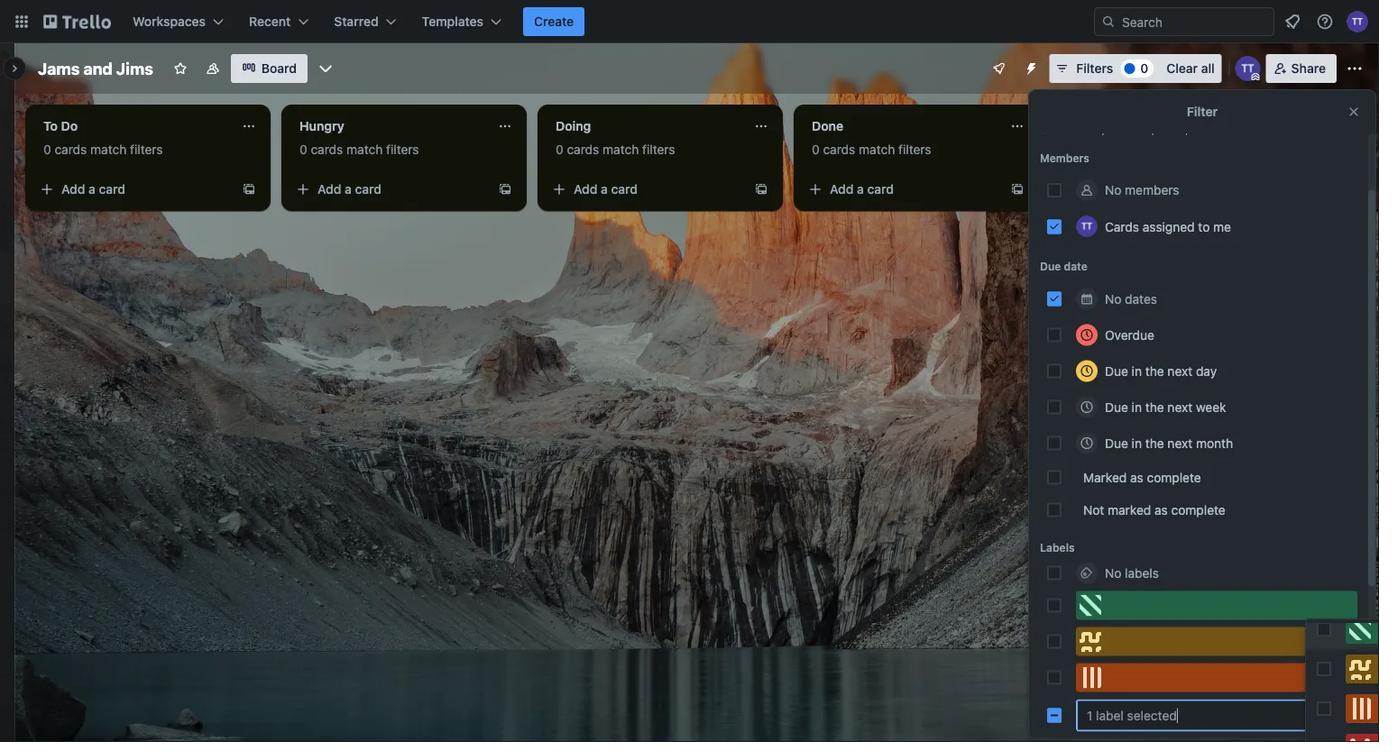 Task type: describe. For each thing, give the bounding box(es) containing it.
members
[[1040, 151, 1090, 164]]

labels,
[[1158, 124, 1189, 135]]

Search field
[[1116, 8, 1274, 35]]

1 label selected
[[1087, 708, 1177, 723]]

and inside the 'board name' text field
[[83, 59, 113, 78]]

filters for hungry
[[386, 142, 419, 157]]

color: green, title: none element
[[1076, 591, 1358, 620]]

marked as complete
[[1084, 470, 1202, 485]]

due for due in the next day
[[1105, 363, 1129, 378]]

filters for done
[[899, 142, 932, 157]]

in for due in the next day
[[1132, 363, 1142, 378]]

me
[[1214, 219, 1232, 233]]

add for to do
[[61, 182, 85, 197]]

starred
[[334, 14, 379, 29]]

match for to do
[[90, 142, 127, 157]]

add a card button for hungry
[[289, 175, 491, 204]]

a for doing
[[601, 182, 608, 197]]

recent
[[249, 14, 291, 29]]

0 cards match filters for hungry
[[300, 142, 419, 157]]

templates
[[422, 14, 484, 29]]

this member is an admin of this board. image
[[1252, 73, 1260, 81]]

the for week
[[1146, 399, 1164, 414]]

not
[[1084, 502, 1105, 517]]

add a card for doing
[[574, 182, 638, 197]]

add for done
[[830, 182, 854, 197]]

power ups image
[[992, 61, 1006, 76]]

labels
[[1125, 565, 1159, 580]]

the for month
[[1146, 435, 1164, 450]]

to
[[1199, 219, 1210, 233]]

primary element
[[0, 0, 1380, 43]]

create
[[534, 14, 574, 29]]

search cards, members, labels, and more.
[[1040, 124, 1239, 135]]

done
[[812, 119, 844, 134]]

create from template… image for hungry
[[498, 182, 512, 197]]

clear all
[[1167, 61, 1215, 76]]

cards for to do
[[55, 142, 87, 157]]

more.
[[1212, 124, 1239, 135]]

dates
[[1125, 291, 1158, 306]]

customize views image
[[317, 60, 335, 78]]

1 vertical spatial complete
[[1172, 502, 1226, 517]]

create from template… image for done
[[1011, 182, 1025, 197]]

starred button
[[323, 7, 408, 36]]

search
[[1040, 124, 1073, 135]]

workspaces button
[[122, 7, 235, 36]]

cards for doing
[[567, 142, 599, 157]]

date
[[1064, 260, 1088, 272]]

filter
[[1187, 104, 1218, 119]]

card for done
[[868, 182, 894, 197]]

hungry
[[300, 119, 345, 134]]

add a card for hungry
[[318, 182, 382, 197]]

0 for doing
[[556, 142, 564, 157]]

no for no dates
[[1105, 291, 1122, 306]]

add for hungry
[[318, 182, 341, 197]]

create button
[[523, 7, 585, 36]]

Board name text field
[[29, 54, 162, 83]]

card for to do
[[99, 182, 125, 197]]

share
[[1292, 61, 1326, 76]]

0 vertical spatial complete
[[1147, 470, 1202, 485]]

not marked as complete
[[1084, 502, 1226, 517]]

create from template… image for to do
[[242, 182, 256, 197]]

switch to… image
[[13, 13, 31, 31]]

day
[[1196, 363, 1217, 378]]

filters for to do
[[130, 142, 163, 157]]

next for day
[[1168, 363, 1193, 378]]

0 for to do
[[43, 142, 51, 157]]

clear
[[1167, 61, 1198, 76]]

marked
[[1108, 502, 1152, 517]]

Hungry text field
[[289, 112, 487, 141]]

due in the next month
[[1105, 435, 1233, 450]]

assigned
[[1143, 219, 1195, 233]]

open information menu image
[[1316, 13, 1334, 31]]

filters for doing
[[642, 142, 675, 157]]

cards for hungry
[[311, 142, 343, 157]]

cards,
[[1076, 124, 1105, 135]]

recent button
[[238, 7, 320, 36]]

in for due in the next week
[[1132, 399, 1142, 414]]

next for month
[[1168, 435, 1193, 450]]

terry turtle (terryturtle) image
[[1076, 215, 1098, 237]]

1 horizontal spatial terry turtle (terryturtle) image
[[1347, 11, 1369, 32]]

To Do text field
[[32, 112, 231, 141]]

workspaces
[[133, 14, 206, 29]]

clear all button
[[1160, 54, 1222, 83]]

members
[[1125, 182, 1180, 197]]

templates button
[[411, 7, 512, 36]]

0 left clear
[[1141, 61, 1149, 76]]

due in the next day
[[1105, 363, 1217, 378]]



Task type: vqa. For each thing, say whether or not it's contained in the screenshot.
Star or unstar board icon
yes



Task type: locate. For each thing, give the bounding box(es) containing it.
0 cards match filters down to do text box
[[43, 142, 163, 157]]

month
[[1196, 435, 1233, 450]]

filters down done text field
[[899, 142, 932, 157]]

and left jims
[[83, 59, 113, 78]]

next left the day
[[1168, 363, 1193, 378]]

4 add a card from the left
[[830, 182, 894, 197]]

color: orange, title: none element
[[1076, 663, 1358, 692]]

week
[[1196, 399, 1227, 414]]

card down 'doing' text field
[[611, 182, 638, 197]]

due for due date
[[1040, 260, 1061, 272]]

1 horizontal spatial and
[[1192, 124, 1209, 135]]

match down to do text box
[[90, 142, 127, 157]]

2 vertical spatial no
[[1105, 565, 1122, 580]]

add for doing
[[574, 182, 598, 197]]

no left labels
[[1105, 565, 1122, 580]]

2 card from the left
[[355, 182, 382, 197]]

no for no members
[[1105, 182, 1122, 197]]

2 cards from the left
[[311, 142, 343, 157]]

3 in from the top
[[1132, 435, 1142, 450]]

overdue
[[1105, 327, 1155, 342]]

next for week
[[1168, 399, 1193, 414]]

doing
[[556, 119, 591, 134]]

filters down 'doing' text field
[[642, 142, 675, 157]]

3 add a card from the left
[[574, 182, 638, 197]]

1 add a card button from the left
[[32, 175, 235, 204]]

no left dates
[[1105, 291, 1122, 306]]

0 cards match filters for done
[[812, 142, 932, 157]]

0 down 'to'
[[43, 142, 51, 157]]

add a card down 'do'
[[61, 182, 125, 197]]

selected
[[1127, 708, 1177, 723]]

in
[[1132, 363, 1142, 378], [1132, 399, 1142, 414], [1132, 435, 1142, 450]]

1 match from the left
[[90, 142, 127, 157]]

1 filters from the left
[[130, 142, 163, 157]]

2 in from the top
[[1132, 399, 1142, 414]]

a
[[89, 182, 96, 197], [345, 182, 352, 197], [601, 182, 608, 197], [857, 182, 864, 197]]

automation image
[[1017, 54, 1042, 79]]

add down 'do'
[[61, 182, 85, 197]]

create from template… image for doing
[[754, 182, 769, 197]]

1 vertical spatial the
[[1146, 399, 1164, 414]]

2 vertical spatial next
[[1168, 435, 1193, 450]]

cards
[[55, 142, 87, 157], [311, 142, 343, 157], [567, 142, 599, 157], [823, 142, 856, 157]]

2 a from the left
[[345, 182, 352, 197]]

1 vertical spatial no
[[1105, 291, 1122, 306]]

complete down marked as complete on the right bottom of page
[[1172, 502, 1226, 517]]

match for doing
[[603, 142, 639, 157]]

4 cards from the left
[[823, 142, 856, 157]]

0 cards match filters down hungry text field
[[300, 142, 419, 157]]

next left week
[[1168, 399, 1193, 414]]

a down to do text box
[[89, 182, 96, 197]]

0 notifications image
[[1282, 11, 1304, 32]]

3 card from the left
[[611, 182, 638, 197]]

a for done
[[857, 182, 864, 197]]

due left date
[[1040, 260, 1061, 272]]

labels
[[1040, 541, 1075, 554]]

all
[[1202, 61, 1215, 76]]

card down hungry text field
[[355, 182, 382, 197]]

terry turtle (terryturtle) image right all
[[1236, 56, 1261, 81]]

4 a from the left
[[857, 182, 864, 197]]

1 vertical spatial and
[[1192, 124, 1209, 135]]

cards down the hungry
[[311, 142, 343, 157]]

1 card from the left
[[99, 182, 125, 197]]

Doing text field
[[545, 112, 743, 141]]

2 create from template… image from the left
[[498, 182, 512, 197]]

3 create from template… image from the left
[[754, 182, 769, 197]]

a down hungry text field
[[345, 182, 352, 197]]

0 cards match filters
[[43, 142, 163, 157], [300, 142, 419, 157], [556, 142, 675, 157], [812, 142, 932, 157]]

2 vertical spatial in
[[1132, 435, 1142, 450]]

a down done text field
[[857, 182, 864, 197]]

2 next from the top
[[1168, 399, 1193, 414]]

card for hungry
[[355, 182, 382, 197]]

in down the due in the next day
[[1132, 399, 1142, 414]]

card for doing
[[611, 182, 638, 197]]

filters
[[1077, 61, 1114, 76]]

cards down doing
[[567, 142, 599, 157]]

match
[[90, 142, 127, 157], [347, 142, 383, 157], [603, 142, 639, 157], [859, 142, 895, 157]]

add a card button down to do text box
[[32, 175, 235, 204]]

1 vertical spatial next
[[1168, 399, 1193, 414]]

cards assigned to me
[[1105, 219, 1232, 233]]

3 filters from the left
[[642, 142, 675, 157]]

3 match from the left
[[603, 142, 639, 157]]

due up marked
[[1105, 435, 1129, 450]]

and down filter
[[1192, 124, 1209, 135]]

3 cards from the left
[[567, 142, 599, 157]]

share button
[[1266, 54, 1337, 83]]

card
[[99, 182, 125, 197], [355, 182, 382, 197], [611, 182, 638, 197], [868, 182, 894, 197]]

and
[[83, 59, 113, 78], [1192, 124, 1209, 135]]

the down the due in the next day
[[1146, 399, 1164, 414]]

the
[[1146, 363, 1164, 378], [1146, 399, 1164, 414], [1146, 435, 1164, 450]]

no dates
[[1105, 291, 1158, 306]]

Done text field
[[801, 112, 1000, 141]]

due for due in the next month
[[1105, 435, 1129, 450]]

1 cards from the left
[[55, 142, 87, 157]]

1 vertical spatial in
[[1132, 399, 1142, 414]]

due
[[1040, 260, 1061, 272], [1105, 363, 1129, 378], [1105, 399, 1129, 414], [1105, 435, 1129, 450]]

0 down doing
[[556, 142, 564, 157]]

1 no from the top
[[1105, 182, 1122, 197]]

color: yellow, title: none element
[[1076, 627, 1358, 656]]

add a card down the done
[[830, 182, 894, 197]]

0 vertical spatial the
[[1146, 363, 1164, 378]]

4 0 cards match filters from the left
[[812, 142, 932, 157]]

3 the from the top
[[1146, 435, 1164, 450]]

0 cards match filters for to do
[[43, 142, 163, 157]]

no labels
[[1105, 565, 1159, 580]]

add down the hungry
[[318, 182, 341, 197]]

complete down the due in the next month on the right bottom
[[1147, 470, 1202, 485]]

0 horizontal spatial and
[[83, 59, 113, 78]]

match for done
[[859, 142, 895, 157]]

1
[[1087, 708, 1093, 723]]

complete
[[1147, 470, 1202, 485], [1172, 502, 1226, 517]]

no members
[[1105, 182, 1180, 197]]

add down the done
[[830, 182, 854, 197]]

add a card button down hungry text field
[[289, 175, 491, 204]]

add a card button down 'doing' text field
[[545, 175, 747, 204]]

0 vertical spatial in
[[1132, 363, 1142, 378]]

2 add a card from the left
[[318, 182, 382, 197]]

due date
[[1040, 260, 1088, 272]]

label
[[1096, 708, 1124, 723]]

add a card button for done
[[801, 175, 1003, 204]]

add a card button
[[32, 175, 235, 204], [289, 175, 491, 204], [545, 175, 747, 204], [801, 175, 1003, 204]]

0 cards match filters for doing
[[556, 142, 675, 157]]

due down the due in the next day
[[1105, 399, 1129, 414]]

0 vertical spatial as
[[1131, 470, 1144, 485]]

jims
[[116, 59, 153, 78]]

2 add from the left
[[318, 182, 341, 197]]

1 in from the top
[[1132, 363, 1142, 378]]

cards down the done
[[823, 142, 856, 157]]

board link
[[231, 54, 308, 83]]

match down 'doing' text field
[[603, 142, 639, 157]]

terry turtle (terryturtle) image right open information menu image
[[1347, 11, 1369, 32]]

3 add from the left
[[574, 182, 598, 197]]

in up marked as complete on the right bottom of page
[[1132, 435, 1142, 450]]

0 down the done
[[812, 142, 820, 157]]

1 a from the left
[[89, 182, 96, 197]]

in for due in the next month
[[1132, 435, 1142, 450]]

0
[[1141, 61, 1149, 76], [43, 142, 51, 157], [300, 142, 307, 157], [556, 142, 564, 157], [812, 142, 820, 157]]

1 next from the top
[[1168, 363, 1193, 378]]

0 for hungry
[[300, 142, 307, 157]]

2 vertical spatial the
[[1146, 435, 1164, 450]]

0 vertical spatial next
[[1168, 363, 1193, 378]]

1 the from the top
[[1146, 363, 1164, 378]]

1 vertical spatial as
[[1155, 502, 1168, 517]]

0 horizontal spatial as
[[1131, 470, 1144, 485]]

4 create from template… image from the left
[[1011, 182, 1025, 197]]

the for day
[[1146, 363, 1164, 378]]

search image
[[1102, 14, 1116, 29]]

add down doing
[[574, 182, 598, 197]]

match for hungry
[[347, 142, 383, 157]]

no up cards
[[1105, 182, 1122, 197]]

0 cards match filters down done text field
[[812, 142, 932, 157]]

2 no from the top
[[1105, 291, 1122, 306]]

4 add a card button from the left
[[801, 175, 1003, 204]]

as
[[1131, 470, 1144, 485], [1155, 502, 1168, 517]]

to do
[[43, 119, 78, 134]]

1 add from the left
[[61, 182, 85, 197]]

1 0 cards match filters from the left
[[43, 142, 163, 157]]

0 vertical spatial no
[[1105, 182, 1122, 197]]

2 the from the top
[[1146, 399, 1164, 414]]

add a card button for doing
[[545, 175, 747, 204]]

add
[[61, 182, 85, 197], [318, 182, 341, 197], [574, 182, 598, 197], [830, 182, 854, 197]]

add a card
[[61, 182, 125, 197], [318, 182, 382, 197], [574, 182, 638, 197], [830, 182, 894, 197]]

1 vertical spatial terry turtle (terryturtle) image
[[1236, 56, 1261, 81]]

due down overdue
[[1105, 363, 1129, 378]]

1 horizontal spatial as
[[1155, 502, 1168, 517]]

a down 'doing' text field
[[601, 182, 608, 197]]

3 0 cards match filters from the left
[[556, 142, 675, 157]]

create from template… image
[[242, 182, 256, 197], [498, 182, 512, 197], [754, 182, 769, 197], [1011, 182, 1025, 197]]

star or unstar board image
[[173, 61, 188, 76]]

0 for done
[[812, 142, 820, 157]]

to
[[43, 119, 58, 134]]

in down overdue
[[1132, 363, 1142, 378]]

3 no from the top
[[1105, 565, 1122, 580]]

back to home image
[[43, 7, 111, 36]]

4 match from the left
[[859, 142, 895, 157]]

the up marked as complete on the right bottom of page
[[1146, 435, 1164, 450]]

add a card for done
[[830, 182, 894, 197]]

due in the next week
[[1105, 399, 1227, 414]]

3 a from the left
[[601, 182, 608, 197]]

3 next from the top
[[1168, 435, 1193, 450]]

0 horizontal spatial terry turtle (terryturtle) image
[[1236, 56, 1261, 81]]

cards down 'do'
[[55, 142, 87, 157]]

due for due in the next week
[[1105, 399, 1129, 414]]

add a card button down done text field
[[801, 175, 1003, 204]]

close popover image
[[1347, 105, 1361, 119]]

0 down the hungry
[[300, 142, 307, 157]]

marked
[[1084, 470, 1127, 485]]

a for to do
[[89, 182, 96, 197]]

4 filters from the left
[[899, 142, 932, 157]]

1 create from template… image from the left
[[242, 182, 256, 197]]

4 add from the left
[[830, 182, 854, 197]]

filters down to do text box
[[130, 142, 163, 157]]

0 vertical spatial terry turtle (terryturtle) image
[[1347, 11, 1369, 32]]

show menu image
[[1346, 60, 1364, 78]]

2 0 cards match filters from the left
[[300, 142, 419, 157]]

3 add a card button from the left
[[545, 175, 747, 204]]

match down hungry text field
[[347, 142, 383, 157]]

add a card button for to do
[[32, 175, 235, 204]]

2 filters from the left
[[386, 142, 419, 157]]

do
[[61, 119, 78, 134]]

next
[[1168, 363, 1193, 378], [1168, 399, 1193, 414], [1168, 435, 1193, 450]]

next left month
[[1168, 435, 1193, 450]]

4 card from the left
[[868, 182, 894, 197]]

0 cards match filters down 'doing' text field
[[556, 142, 675, 157]]

jams and jims
[[38, 59, 153, 78]]

1 add a card from the left
[[61, 182, 125, 197]]

add a card down doing
[[574, 182, 638, 197]]

members,
[[1108, 124, 1155, 135]]

board
[[262, 61, 297, 76]]

the up due in the next week
[[1146, 363, 1164, 378]]

a for hungry
[[345, 182, 352, 197]]

0 vertical spatial and
[[83, 59, 113, 78]]

add a card for to do
[[61, 182, 125, 197]]

match down done text field
[[859, 142, 895, 157]]

2 add a card button from the left
[[289, 175, 491, 204]]

add a card down the hungry
[[318, 182, 382, 197]]

workspace visible image
[[206, 61, 220, 76]]

filters
[[130, 142, 163, 157], [386, 142, 419, 157], [642, 142, 675, 157], [899, 142, 932, 157]]

no
[[1105, 182, 1122, 197], [1105, 291, 1122, 306], [1105, 565, 1122, 580]]

cards
[[1105, 219, 1140, 233]]

card down done text field
[[868, 182, 894, 197]]

jams
[[38, 59, 80, 78]]

card down to do text box
[[99, 182, 125, 197]]

filters down hungry text field
[[386, 142, 419, 157]]

no for no labels
[[1105, 565, 1122, 580]]

terry turtle (terryturtle) image
[[1347, 11, 1369, 32], [1236, 56, 1261, 81]]

cards for done
[[823, 142, 856, 157]]

2 match from the left
[[347, 142, 383, 157]]



